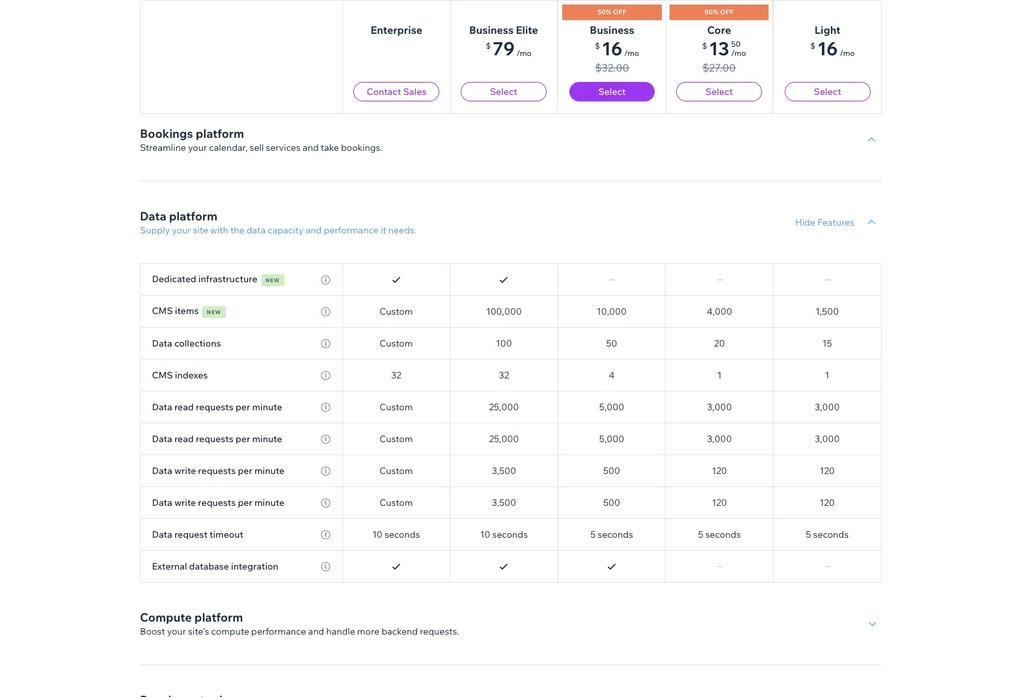 Task type: locate. For each thing, give the bounding box(es) containing it.
16 inside "business $ 16 /mo $32.00"
[[602, 37, 622, 60]]

0 vertical spatial cms
[[152, 305, 173, 317]]

2 50% off from the left
[[705, 8, 734, 16]]

50 inside core $ 13 50 /mo $27.00
[[732, 39, 741, 49]]

$27.00
[[703, 61, 737, 74]]

and right capacity
[[305, 225, 322, 236]]

1 50% from the left
[[597, 8, 611, 16]]

cms left indexes
[[152, 370, 173, 382]]

1 horizontal spatial performance
[[324, 225, 378, 236]]

streamline
[[140, 142, 186, 154]]

1 /mo from the left
[[517, 48, 532, 58]]

calendar,
[[209, 142, 247, 154]]

2 off from the left
[[721, 8, 734, 16]]

infrastructure
[[198, 273, 258, 285]]

take
[[321, 142, 339, 154]]

0 vertical spatial write
[[174, 466, 196, 477]]

select button down $27.00
[[677, 82, 763, 102]]

4 /mo from the left
[[840, 48, 855, 58]]

0 horizontal spatial 32
[[391, 370, 402, 382]]

0 vertical spatial performance
[[324, 225, 378, 236]]

1 down 15
[[825, 370, 830, 382]]

1 select from the left
[[490, 86, 518, 98]]

3,500
[[492, 466, 516, 477], [492, 497, 516, 509]]

1 business from the left
[[470, 23, 514, 36]]

your for compute
[[167, 626, 186, 638]]

multi-calendar sync
[[152, 0, 236, 12]]

/mo right 79
[[517, 48, 532, 58]]

15
[[823, 338, 832, 350]]

50% off
[[597, 8, 627, 16], [705, 8, 734, 16]]

50% up "core" at the right top of the page
[[705, 8, 719, 16]]

50% off for 16
[[597, 8, 627, 16]]

contact sales button
[[354, 82, 439, 102]]

50 for 50 per month
[[691, 96, 702, 107]]

month down $32.00
[[615, 96, 643, 107]]

1 50% off from the left
[[597, 8, 627, 16]]

core
[[708, 23, 732, 36]]

50% off up "core" at the right top of the page
[[705, 8, 734, 16]]

1
[[718, 370, 722, 382], [825, 370, 830, 382]]

4 month from the left
[[721, 96, 749, 107]]

0 horizontal spatial 5
[[591, 529, 596, 541]]

1 month from the left
[[403, 96, 431, 107]]

50% for 13
[[705, 8, 719, 16]]

1 horizontal spatial 10 seconds
[[480, 529, 528, 541]]

120
[[712, 466, 727, 477], [820, 466, 835, 477], [712, 497, 727, 509], [820, 497, 835, 509]]

0 vertical spatial and
[[302, 142, 319, 154]]

1 data read requests per minute from the top
[[152, 402, 282, 413]]

0 horizontal spatial 50%
[[597, 8, 611, 16]]

1 horizontal spatial 100
[[581, 96, 597, 107]]

select for 79
[[490, 86, 518, 98]]

4 select button from the left
[[785, 82, 871, 102]]

4
[[609, 370, 615, 382]]

1 vertical spatial new
[[207, 309, 221, 316]]

1 vertical spatial 3,500
[[492, 497, 516, 509]]

2 select button from the left
[[569, 82, 655, 102]]

5 seconds
[[591, 529, 633, 541], [698, 529, 741, 541], [806, 529, 849, 541]]

$
[[486, 41, 491, 51], [595, 41, 600, 51], [703, 41, 708, 51], [810, 41, 815, 51]]

2 16 from the left
[[817, 37, 838, 60]]

0 horizontal spatial performance
[[251, 626, 306, 638]]

1 vertical spatial data write requests per minute
[[152, 497, 285, 509]]

0 horizontal spatial 50
[[606, 338, 618, 350]]

1 vertical spatial 50
[[691, 96, 702, 107]]

1 vertical spatial data read requests per minute
[[152, 434, 282, 445]]

$ up $32.00
[[595, 41, 600, 51]]

1 vertical spatial 500
[[604, 497, 620, 509]]

1 horizontal spatial 1
[[825, 370, 830, 382]]

$ left 79
[[486, 41, 491, 51]]

$ down light on the top of the page
[[810, 41, 815, 51]]

your left site
[[172, 225, 191, 236]]

50% up "business $ 16 /mo $32.00"
[[597, 8, 611, 16]]

0 vertical spatial 50
[[732, 39, 741, 49]]

select down $27.00
[[706, 86, 734, 98]]

1 10 from the left
[[373, 529, 383, 541]]

13
[[710, 37, 730, 60]]

calendar
[[177, 0, 214, 12]]

cms
[[152, 305, 173, 317], [152, 370, 173, 382]]

1 vertical spatial 5,000
[[600, 434, 624, 445]]

new right infrastructure
[[266, 277, 280, 284]]

0 horizontal spatial 100
[[496, 338, 512, 350]]

3,000
[[707, 402, 732, 413], [815, 402, 840, 413], [707, 434, 732, 445], [815, 434, 840, 445]]

and left take
[[302, 142, 319, 154]]

1 select button from the left
[[461, 82, 547, 102]]

and for compute platform
[[308, 626, 324, 638]]

2 /mo from the left
[[624, 48, 639, 58]]

0 horizontal spatial 50% off
[[597, 8, 627, 16]]

5000 per month
[[362, 96, 431, 107]]

data
[[140, 209, 166, 224], [152, 338, 172, 350], [152, 402, 172, 413], [152, 434, 172, 445], [152, 466, 172, 477], [152, 497, 172, 509], [152, 529, 172, 541]]

1 horizontal spatial off
[[721, 8, 734, 16]]

new right items
[[207, 309, 221, 316]]

/mo right 13 at the right top of the page
[[732, 48, 747, 58]]

20
[[714, 338, 725, 350]]

25,000
[[489, 402, 519, 413], [489, 434, 519, 445]]

1 horizontal spatial 5 seconds
[[698, 529, 741, 541]]

10 seconds
[[373, 529, 420, 541], [480, 529, 528, 541]]

1 horizontal spatial 32
[[499, 370, 509, 382]]

data read requests per minute
[[152, 402, 282, 413], [152, 434, 282, 445]]

1 vertical spatial and
[[305, 225, 322, 236]]

bookings inside bookings platform streamline your calendar, sell services and take bookings.
[[140, 126, 193, 141]]

0 vertical spatial data read requests per minute
[[152, 402, 282, 413]]

select button down $ 16 /mo
[[785, 82, 871, 102]]

0 vertical spatial platform
[[195, 126, 244, 141]]

0 horizontal spatial 5 seconds
[[591, 529, 633, 541]]

off up "core" at the right top of the page
[[721, 8, 734, 16]]

cms left items
[[152, 305, 173, 317]]

month down $27.00
[[721, 96, 749, 107]]

1 vertical spatial platform
[[169, 209, 217, 224]]

1 horizontal spatial 16
[[817, 37, 838, 60]]

32
[[391, 370, 402, 382], [499, 370, 509, 382]]

performance right the compute
[[251, 626, 306, 638]]

2 vertical spatial 50
[[606, 338, 618, 350]]

new
[[266, 277, 280, 284], [207, 309, 221, 316]]

1 vertical spatial 100
[[496, 338, 512, 350]]

your inside data platform supply your site with the data capacity and performance it needs.
[[172, 225, 191, 236]]

platform
[[195, 126, 244, 141], [169, 209, 217, 224], [194, 611, 243, 626]]

0 vertical spatial 100
[[581, 96, 597, 107]]

2 vertical spatial and
[[308, 626, 324, 638]]

1 horizontal spatial 5
[[698, 529, 704, 541]]

select button down $32.00
[[569, 82, 655, 102]]

1 down 20
[[718, 370, 722, 382]]

50%
[[597, 8, 611, 16], [705, 8, 719, 16]]

3 select button from the left
[[677, 82, 763, 102]]

with
[[210, 225, 228, 236]]

2 vertical spatial platform
[[194, 611, 243, 626]]

1 500 from the top
[[604, 466, 620, 477]]

platform inside bookings platform streamline your calendar, sell services and take bookings.
[[195, 126, 244, 141]]

3 /mo from the left
[[732, 48, 747, 58]]

3 select from the left
[[706, 86, 734, 98]]

month
[[403, 96, 431, 107], [508, 96, 535, 107], [615, 96, 643, 107], [721, 96, 749, 107]]

your inside bookings platform streamline your calendar, sell services and take bookings.
[[188, 142, 207, 154]]

boost
[[140, 626, 165, 638]]

your down bookings on-the-go
[[188, 142, 207, 154]]

items
[[175, 305, 199, 317]]

3 $ from the left
[[703, 41, 708, 51]]

500
[[604, 466, 620, 477], [604, 497, 620, 509]]

100 down 100,000
[[496, 338, 512, 350]]

$32.00
[[595, 61, 629, 74]]

1 horizontal spatial business
[[590, 23, 634, 36]]

read
[[174, 402, 194, 413], [174, 434, 194, 445]]

2 1 from the left
[[825, 370, 830, 382]]

2 horizontal spatial 5 seconds
[[806, 529, 849, 541]]

select button for 16
[[785, 82, 871, 102]]

your
[[188, 142, 207, 154], [172, 225, 191, 236], [167, 626, 186, 638]]

platform up 'calendar,'
[[195, 126, 244, 141]]

2 business from the left
[[590, 23, 634, 36]]

0 horizontal spatial 10 seconds
[[373, 529, 420, 541]]

your down compute at the bottom left of the page
[[167, 626, 186, 638]]

4 select from the left
[[814, 86, 841, 98]]

2 50% from the left
[[705, 8, 719, 16]]

core $ 13 50 /mo $27.00
[[703, 23, 747, 74]]

platform inside data platform supply your site with the data capacity and performance it needs.
[[169, 209, 217, 224]]

and inside bookings platform streamline your calendar, sell services and take bookings.
[[302, 142, 319, 154]]

0 vertical spatial your
[[188, 142, 207, 154]]

1 vertical spatial your
[[172, 225, 191, 236]]

platform for data platform
[[169, 209, 217, 224]]

4 $ from the left
[[810, 41, 815, 51]]

/mo inside "business $ 16 /mo $32.00"
[[624, 48, 639, 58]]

/mo inside $ 79 /mo
[[517, 48, 532, 58]]

and left handle
[[308, 626, 324, 638]]

16 down light on the top of the page
[[817, 37, 838, 60]]

write
[[174, 466, 196, 477], [174, 497, 196, 509]]

select right 250
[[490, 86, 518, 98]]

16 up $32.00
[[602, 37, 622, 60]]

capacity
[[267, 225, 303, 236]]

5,000
[[600, 402, 624, 413], [600, 434, 624, 445]]

0 vertical spatial 500
[[604, 466, 620, 477]]

3 5 seconds from the left
[[806, 529, 849, 541]]

2 cms from the top
[[152, 370, 173, 382]]

1 $ from the left
[[486, 41, 491, 51]]

1 off from the left
[[613, 8, 627, 16]]

0 horizontal spatial off
[[613, 8, 627, 16]]

0 vertical spatial 5,000
[[600, 402, 624, 413]]

bookings
[[140, 126, 193, 141], [152, 128, 193, 139]]

platform up the compute
[[194, 611, 243, 626]]

and
[[302, 142, 319, 154], [305, 225, 322, 236], [308, 626, 324, 638]]

cms indexes
[[152, 370, 208, 382]]

1 vertical spatial 25,000
[[489, 434, 519, 445]]

site's
[[188, 626, 209, 638]]

0 vertical spatial new
[[266, 277, 280, 284]]

100 for 100
[[496, 338, 512, 350]]

0 horizontal spatial 10
[[373, 529, 383, 541]]

1 vertical spatial write
[[174, 497, 196, 509]]

it
[[380, 225, 386, 236]]

hide
[[795, 217, 815, 229]]

$ left 13 at the right top of the page
[[703, 41, 708, 51]]

business inside "business $ 16 /mo $32.00"
[[590, 23, 634, 36]]

select button
[[461, 82, 547, 102], [569, 82, 655, 102], [677, 82, 763, 102], [785, 82, 871, 102]]

0 horizontal spatial new
[[207, 309, 221, 316]]

dedicated
[[152, 273, 196, 285]]

2 write from the top
[[174, 497, 196, 509]]

select
[[490, 86, 518, 98], [598, 86, 626, 98], [706, 86, 734, 98], [814, 86, 841, 98]]

select button down 79
[[461, 82, 547, 102]]

month right contact
[[403, 96, 431, 107]]

multi-
[[152, 0, 177, 12]]

50 for 50
[[606, 338, 618, 350]]

hide features
[[795, 217, 855, 229]]

2 vertical spatial your
[[167, 626, 186, 638]]

3 month from the left
[[615, 96, 643, 107]]

16
[[602, 37, 622, 60], [817, 37, 838, 60]]

1 16 from the left
[[602, 37, 622, 60]]

1 vertical spatial performance
[[251, 626, 306, 638]]

month right 250
[[508, 96, 535, 107]]

business elite
[[470, 23, 539, 36]]

0 vertical spatial data write requests per minute
[[152, 466, 285, 477]]

1 horizontal spatial 10
[[480, 529, 491, 541]]

5 custom from the top
[[380, 466, 413, 477]]

0 vertical spatial 3,500
[[492, 466, 516, 477]]

platform inside compute platform boost your site's compute performance and handle more backend requests.
[[194, 611, 243, 626]]

custom
[[380, 306, 413, 318], [380, 338, 413, 350], [380, 402, 413, 413], [380, 434, 413, 445], [380, 466, 413, 477], [380, 497, 413, 509]]

100 for 100 per month
[[581, 96, 597, 107]]

50
[[732, 39, 741, 49], [691, 96, 702, 107], [606, 338, 618, 350]]

0 vertical spatial read
[[174, 402, 194, 413]]

0 vertical spatial 25,000
[[489, 402, 519, 413]]

1 horizontal spatial new
[[266, 277, 280, 284]]

select down $32.00
[[598, 86, 626, 98]]

0 horizontal spatial 1
[[718, 370, 722, 382]]

external
[[152, 561, 187, 573]]

1 custom from the top
[[380, 306, 413, 318]]

$ inside $ 79 /mo
[[486, 41, 491, 51]]

platform up site
[[169, 209, 217, 224]]

2 read from the top
[[174, 434, 194, 445]]

50% off up "business $ 16 /mo $32.00"
[[597, 8, 627, 16]]

5
[[591, 529, 596, 541], [698, 529, 704, 541], [806, 529, 812, 541]]

5000
[[362, 96, 385, 107]]

1 cms from the top
[[152, 305, 173, 317]]

2 $ from the left
[[595, 41, 600, 51]]

1 horizontal spatial 50%
[[705, 8, 719, 16]]

1 10 seconds from the left
[[373, 529, 420, 541]]

1 read from the top
[[174, 402, 194, 413]]

2 10 from the left
[[480, 529, 491, 541]]

/mo up $32.00
[[624, 48, 639, 58]]

data write requests per minute
[[152, 466, 285, 477], [152, 497, 285, 509]]

$ inside core $ 13 50 /mo $27.00
[[703, 41, 708, 51]]

business up $32.00
[[590, 23, 634, 36]]

data collections
[[152, 338, 221, 350]]

1 1 from the left
[[718, 370, 722, 382]]

minute
[[252, 402, 282, 413], [252, 434, 282, 445], [255, 466, 285, 477], [255, 497, 285, 509]]

2 horizontal spatial 50
[[732, 39, 741, 49]]

and inside data platform supply your site with the data capacity and performance it needs.
[[305, 225, 322, 236]]

0 horizontal spatial 16
[[602, 37, 622, 60]]

select down $ 16 /mo
[[814, 86, 841, 98]]

2 data read requests per minute from the top
[[152, 434, 282, 445]]

light
[[815, 23, 841, 36]]

2 month from the left
[[508, 96, 535, 107]]

4 custom from the top
[[380, 434, 413, 445]]

select for 13
[[706, 86, 734, 98]]

business up 79
[[470, 23, 514, 36]]

supply
[[140, 225, 170, 236]]

enterprise
[[370, 23, 422, 36]]

1 horizontal spatial 50% off
[[705, 8, 734, 16]]

100 down $32.00
[[581, 96, 597, 107]]

0 horizontal spatial business
[[470, 23, 514, 36]]

2 horizontal spatial 5
[[806, 529, 812, 541]]

1 vertical spatial read
[[174, 434, 194, 445]]

1 horizontal spatial 50
[[691, 96, 702, 107]]

off up "business $ 16 /mo $32.00"
[[613, 8, 627, 16]]

performance inside compute platform boost your site's compute performance and handle more backend requests.
[[251, 626, 306, 638]]

seconds
[[385, 529, 420, 541], [493, 529, 528, 541], [598, 529, 633, 541], [706, 529, 741, 541], [814, 529, 849, 541]]

and inside compute platform boost your site's compute performance and handle more backend requests.
[[308, 626, 324, 638]]

10
[[373, 529, 383, 541], [480, 529, 491, 541]]

2 data write requests per minute from the top
[[152, 497, 285, 509]]

1 32 from the left
[[391, 370, 402, 382]]

performance left it
[[324, 225, 378, 236]]

per
[[387, 96, 401, 107], [491, 96, 505, 107], [599, 96, 613, 107], [704, 96, 719, 107], [236, 402, 250, 413], [236, 434, 250, 445], [238, 466, 253, 477], [238, 497, 253, 509]]

1 vertical spatial cms
[[152, 370, 173, 382]]

2 500 from the top
[[604, 497, 620, 509]]

bookings for platform
[[140, 126, 193, 141]]

cms for cms indexes
[[152, 370, 173, 382]]

your inside compute platform boost your site's compute performance and handle more backend requests.
[[167, 626, 186, 638]]

/mo down light on the top of the page
[[840, 48, 855, 58]]



Task type: describe. For each thing, give the bounding box(es) containing it.
250
[[473, 96, 489, 107]]

month for 100 per month
[[615, 96, 643, 107]]

site
[[193, 225, 208, 236]]

cms items
[[152, 305, 199, 317]]

request
[[174, 529, 208, 541]]

features
[[818, 217, 855, 229]]

10,000
[[597, 306, 627, 318]]

on-
[[195, 128, 208, 139]]

3 seconds from the left
[[598, 529, 633, 541]]

select for 16
[[814, 86, 841, 98]]

$ inside $ 16 /mo
[[810, 41, 815, 51]]

1 write from the top
[[174, 466, 196, 477]]

bookings platform streamline your calendar, sell services and take bookings.
[[140, 126, 382, 154]]

1,500
[[816, 306, 839, 318]]

50 per month
[[691, 96, 749, 107]]

bookings.
[[341, 142, 382, 154]]

data inside data platform supply your site with the data capacity and performance it needs.
[[140, 209, 166, 224]]

2 25,000 from the top
[[489, 434, 519, 445]]

data request timeout
[[152, 529, 244, 541]]

2 select from the left
[[598, 86, 626, 98]]

2 custom from the top
[[380, 338, 413, 350]]

dedicated infrastructure
[[152, 273, 258, 285]]

2 seconds from the left
[[493, 529, 528, 541]]

data platform supply your site with the data capacity and performance it needs.
[[140, 209, 417, 236]]

data
[[246, 225, 265, 236]]

new for cms items
[[207, 309, 221, 316]]

1 5 from the left
[[591, 529, 596, 541]]

your for bookings
[[188, 142, 207, 154]]

contact sales
[[366, 86, 426, 98]]

5 seconds from the left
[[814, 529, 849, 541]]

performance inside data platform supply your site with the data capacity and performance it needs.
[[324, 225, 378, 236]]

month for 5000 per month
[[403, 96, 431, 107]]

6 custom from the top
[[380, 497, 413, 509]]

database
[[189, 561, 229, 573]]

$ 16 /mo
[[810, 37, 855, 60]]

handle
[[326, 626, 355, 638]]

the
[[230, 225, 244, 236]]

sales
[[403, 86, 426, 98]]

external database integration
[[152, 561, 279, 573]]

business $ 16 /mo $32.00
[[590, 23, 639, 74]]

1 25,000 from the top
[[489, 402, 519, 413]]

bookings for on-
[[152, 128, 193, 139]]

3 custom from the top
[[380, 402, 413, 413]]

3 5 from the left
[[806, 529, 812, 541]]

1 5,000 from the top
[[600, 402, 624, 413]]

cms for cms items
[[152, 305, 173, 317]]

collections
[[174, 338, 221, 350]]

select button for 79
[[461, 82, 547, 102]]

business for business elite
[[470, 23, 514, 36]]

compute platform boost your site's compute performance and handle more backend requests.
[[140, 611, 459, 638]]

2 5 seconds from the left
[[698, 529, 741, 541]]

$ 79 /mo
[[486, 37, 532, 60]]

month for 250 per month
[[508, 96, 535, 107]]

integration
[[231, 561, 279, 573]]

sell
[[249, 142, 264, 154]]

compute
[[140, 611, 192, 626]]

go
[[226, 128, 237, 139]]

month for 50 per month
[[721, 96, 749, 107]]

2 5,000 from the top
[[600, 434, 624, 445]]

100,000
[[486, 306, 522, 318]]

more
[[357, 626, 379, 638]]

platform for compute platform
[[194, 611, 243, 626]]

services
[[266, 142, 300, 154]]

1 3,500 from the top
[[492, 466, 516, 477]]

your for data
[[172, 225, 191, 236]]

4 seconds from the left
[[706, 529, 741, 541]]

250 per month
[[473, 96, 535, 107]]

2 3,500 from the top
[[492, 497, 516, 509]]

/mo inside $ 16 /mo
[[840, 48, 855, 58]]

1 seconds from the left
[[385, 529, 420, 541]]

needs.
[[388, 225, 417, 236]]

1 5 seconds from the left
[[591, 529, 633, 541]]

indexes
[[175, 370, 208, 382]]

1 data write requests per minute from the top
[[152, 466, 285, 477]]

2 32 from the left
[[499, 370, 509, 382]]

contact
[[366, 86, 401, 98]]

sync
[[216, 0, 236, 12]]

compute
[[211, 626, 249, 638]]

platform for bookings platform
[[195, 126, 244, 141]]

79
[[493, 37, 515, 60]]

business for business $ 16 /mo $32.00
[[590, 23, 634, 36]]

elite
[[517, 23, 539, 36]]

hide features button
[[795, 217, 855, 229]]

select button for 13
[[677, 82, 763, 102]]

backend
[[381, 626, 418, 638]]

50% off for 13
[[705, 8, 734, 16]]

new for dedicated infrastructure
[[266, 277, 280, 284]]

off for 16
[[613, 8, 627, 16]]

/mo inside core $ 13 50 /mo $27.00
[[732, 48, 747, 58]]

requests.
[[420, 626, 459, 638]]

$ inside "business $ 16 /mo $32.00"
[[595, 41, 600, 51]]

100 per month
[[581, 96, 643, 107]]

4,000
[[707, 306, 733, 318]]

50% for 16
[[597, 8, 611, 16]]

bookings on-the-go
[[152, 128, 237, 139]]

2 10 seconds from the left
[[480, 529, 528, 541]]

the-
[[208, 128, 226, 139]]

timeout
[[210, 529, 244, 541]]

off for 13
[[721, 8, 734, 16]]

and for bookings platform
[[302, 142, 319, 154]]

2 5 from the left
[[698, 529, 704, 541]]



Task type: vqa. For each thing, say whether or not it's contained in the screenshot.
first Select from left
yes



